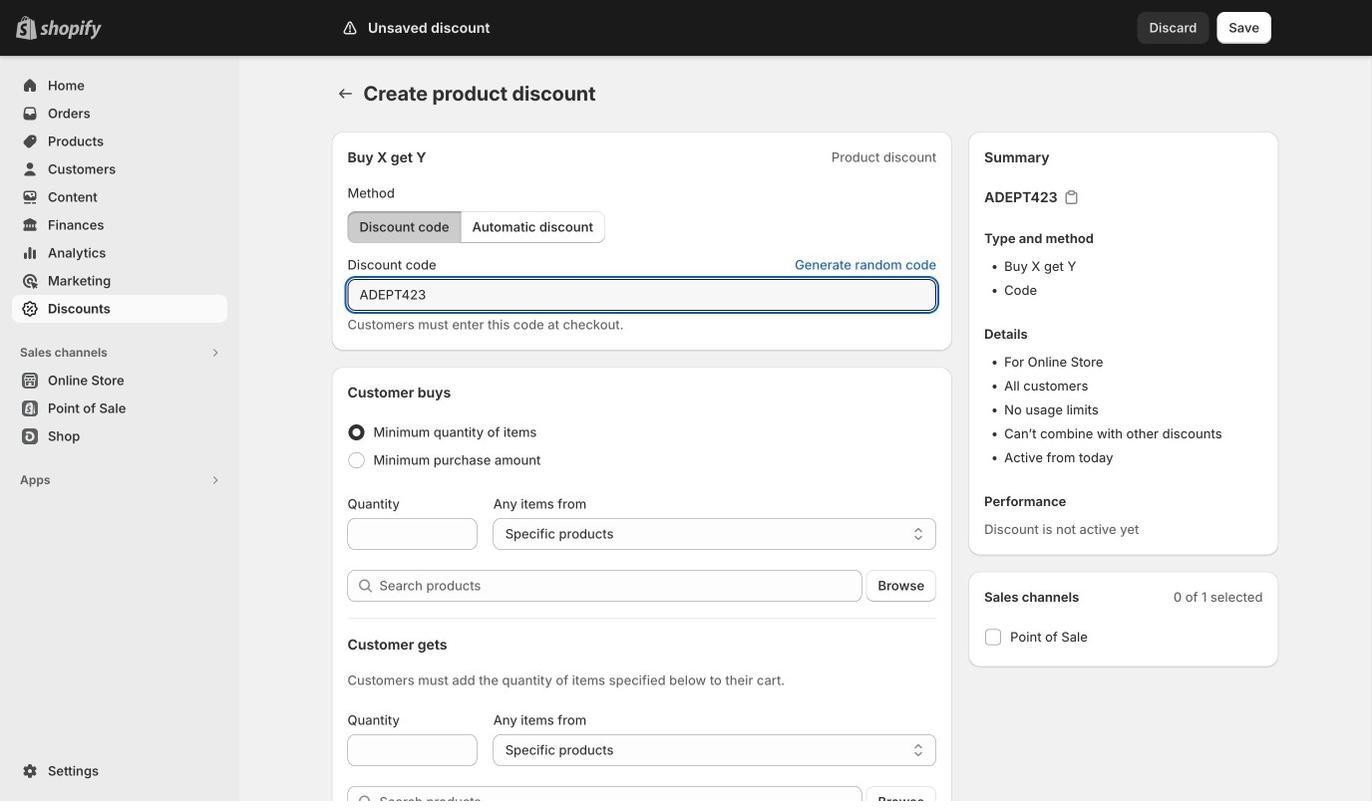 Task type: vqa. For each thing, say whether or not it's contained in the screenshot.
tab list containing All
no



Task type: locate. For each thing, give the bounding box(es) containing it.
Search products text field
[[379, 570, 862, 602], [379, 787, 862, 802]]

0 vertical spatial search products text field
[[379, 570, 862, 602]]

None text field
[[348, 279, 937, 311], [348, 519, 477, 551], [348, 279, 937, 311], [348, 519, 477, 551]]

1 vertical spatial search products text field
[[379, 787, 862, 802]]

None text field
[[348, 735, 477, 767]]



Task type: describe. For each thing, give the bounding box(es) containing it.
2 search products text field from the top
[[379, 787, 862, 802]]

shopify image
[[40, 20, 102, 40]]

1 search products text field from the top
[[379, 570, 862, 602]]



